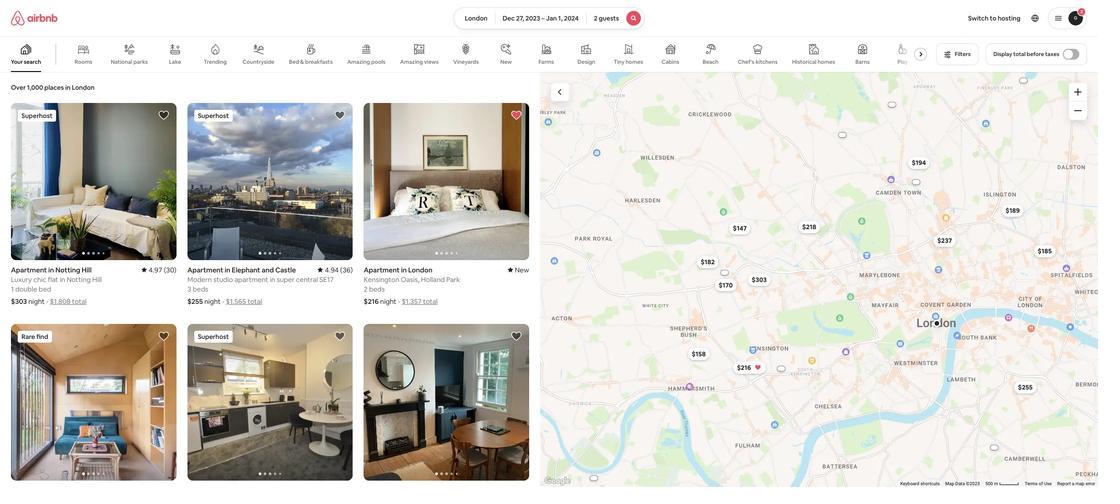 Task type: locate. For each thing, give the bounding box(es) containing it.
1 vertical spatial london
[[72, 84, 95, 92]]

beds down modern at the bottom of the page
[[193, 285, 208, 294]]

london left 'dec' on the left top
[[465, 14, 488, 22]]

switch to hosting
[[969, 14, 1021, 22]]

bed & breakfasts
[[289, 58, 333, 66]]

2 horizontal spatial london
[[465, 14, 488, 22]]

luxury
[[11, 275, 32, 284]]

2 inside button
[[594, 14, 598, 22]]

1 horizontal spatial amazing
[[400, 58, 423, 66]]

in inside apartment in london kensington oasis, holland park 2 beds $216 night · $1,357 total
[[401, 266, 407, 275]]

zoom out image
[[1075, 107, 1082, 115]]

trending
[[204, 58, 227, 66]]

$1,808
[[50, 297, 70, 306]]

1 horizontal spatial $216
[[737, 364, 751, 372]]

$255 inside "button"
[[1018, 384, 1033, 392]]

2 night from the left
[[204, 297, 221, 306]]

500 m
[[986, 482, 1000, 487]]

3 · from the left
[[398, 297, 400, 306]]

0 horizontal spatial 2
[[364, 285, 368, 294]]

views
[[424, 58, 439, 66]]

group containing national parks
[[0, 37, 931, 72]]

amazing
[[400, 58, 423, 66], [347, 58, 370, 66]]

hosting
[[998, 14, 1021, 22]]

your
[[11, 58, 23, 66]]

2 for 2 guests
[[594, 14, 598, 22]]

chic
[[33, 275, 46, 284]]

1 vertical spatial $303
[[11, 297, 27, 306]]

1 vertical spatial notting
[[67, 275, 91, 284]]

$303 right $170
[[752, 276, 767, 284]]

national
[[111, 58, 132, 66]]

0 horizontal spatial new
[[501, 58, 512, 66]]

apartment inside apartment in london kensington oasis, holland park 2 beds $216 night · $1,357 total
[[364, 266, 400, 275]]

· left $1,565
[[223, 297, 224, 306]]

hill up $1,808 total button
[[82, 266, 92, 275]]

london up oasis,
[[408, 266, 433, 275]]

0 vertical spatial new
[[501, 58, 512, 66]]

1 vertical spatial $255
[[1018, 384, 1033, 392]]

0 horizontal spatial amazing
[[347, 58, 370, 66]]

beach
[[703, 58, 719, 66]]

apartment
[[11, 266, 47, 275], [187, 266, 223, 275], [364, 266, 400, 275]]

$158 button
[[688, 348, 710, 361]]

your search
[[11, 58, 41, 66]]

amazing left views
[[400, 58, 423, 66]]

1 beds from the left
[[193, 285, 208, 294]]

new
[[501, 58, 512, 66], [515, 266, 529, 275]]

0 horizontal spatial hill
[[82, 266, 92, 275]]

night
[[28, 297, 45, 306], [204, 297, 221, 306], [380, 297, 397, 306]]

$303 down 1
[[11, 297, 27, 306]]

homes right historical
[[818, 58, 836, 66]]

0 horizontal spatial night
[[28, 297, 45, 306]]

add to wishlist: guesthouse in camden image
[[158, 331, 169, 342]]

0 horizontal spatial homes
[[626, 58, 643, 66]]

· down bed
[[46, 297, 48, 306]]

0 horizontal spatial $255
[[187, 297, 203, 306]]

switch
[[969, 14, 989, 22]]

0 vertical spatial hill
[[82, 266, 92, 275]]

1 horizontal spatial night
[[204, 297, 221, 306]]

in right flat
[[60, 275, 65, 284]]

3 night from the left
[[380, 297, 397, 306]]

apartment in elephant and castle modern studio apartment in super central se17 3 beds $255 night · $1,565 total
[[187, 266, 334, 306]]

1 horizontal spatial new
[[515, 266, 529, 275]]

display total before taxes button
[[986, 43, 1088, 65]]

None search field
[[454, 7, 645, 29]]

1 horizontal spatial london
[[408, 266, 433, 275]]

apartment for 1 double bed
[[11, 266, 47, 275]]

·
[[46, 297, 48, 306], [223, 297, 224, 306], [398, 297, 400, 306]]

amazing views
[[400, 58, 439, 66]]

historical homes
[[793, 58, 836, 66]]

· left $1,357
[[398, 297, 400, 306]]

new place to stay image
[[508, 266, 529, 275]]

notting up $1,808 total button
[[67, 275, 91, 284]]

group
[[0, 37, 931, 72], [11, 103, 176, 260], [187, 103, 353, 260], [364, 103, 529, 260], [11, 324, 176, 482], [187, 324, 353, 482], [364, 324, 529, 482]]

0 vertical spatial $255
[[187, 297, 203, 306]]

parks
[[134, 58, 148, 66]]

2 vertical spatial london
[[408, 266, 433, 275]]

lake
[[169, 58, 181, 66]]

1 night from the left
[[28, 297, 45, 306]]

hill
[[82, 266, 92, 275], [92, 275, 102, 284]]

· inside "apartment in elephant and castle modern studio apartment in super central se17 3 beds $255 night · $1,565 total"
[[223, 297, 224, 306]]

0 vertical spatial $216
[[364, 297, 379, 306]]

pools
[[371, 58, 386, 66]]

0 horizontal spatial apartment
[[11, 266, 47, 275]]

$1,808 total button
[[50, 297, 87, 306]]

1 · from the left
[[46, 297, 48, 306]]

$255 inside "apartment in elephant and castle modern studio apartment in super central se17 3 beds $255 night · $1,565 total"
[[187, 297, 203, 306]]

1 horizontal spatial beds
[[369, 285, 385, 294]]

0 vertical spatial $303
[[752, 276, 767, 284]]

0 horizontal spatial london
[[72, 84, 95, 92]]

total left before
[[1014, 51, 1026, 58]]

in up oasis,
[[401, 266, 407, 275]]

new inside group
[[501, 58, 512, 66]]

$185 button
[[1034, 245, 1056, 258]]

$216
[[364, 297, 379, 306], [737, 364, 751, 372]]

apartment inside apartment in notting hill luxury chic flat in notting hill 1 double bed $303 night · $1,808 total
[[11, 266, 47, 275]]

over 1,000 places in london
[[11, 84, 95, 92]]

1 horizontal spatial hill
[[92, 275, 102, 284]]

apartment up kensington
[[364, 266, 400, 275]]

3 apartment from the left
[[364, 266, 400, 275]]

2 guests
[[594, 14, 619, 22]]

2 horizontal spatial night
[[380, 297, 397, 306]]

$237 button
[[933, 235, 956, 247]]

total right $1,565
[[248, 297, 262, 306]]

before
[[1027, 51, 1045, 58]]

google map
showing 25 stays. including 1 saved stay. region
[[540, 72, 1099, 488]]

homes right tiny
[[626, 58, 643, 66]]

beds down kensington
[[369, 285, 385, 294]]

apartment up modern at the bottom of the page
[[187, 266, 223, 275]]

2 button
[[1048, 7, 1088, 29]]

design
[[578, 58, 596, 66]]

2 · from the left
[[223, 297, 224, 306]]

0 horizontal spatial beds
[[193, 285, 208, 294]]

guests
[[599, 14, 619, 22]]

add to wishlist: apartment in notting hill image
[[158, 110, 169, 121]]

report a map error link
[[1058, 482, 1096, 487]]

super
[[277, 275, 295, 284]]

error
[[1086, 482, 1096, 487]]

0 horizontal spatial ·
[[46, 297, 48, 306]]

night down kensington
[[380, 297, 397, 306]]

hill right flat
[[92, 275, 102, 284]]

remove from wishlist: apartment in london image
[[511, 110, 522, 121]]

homes for historical homes
[[818, 58, 836, 66]]

notting up flat
[[55, 266, 80, 275]]

london button
[[454, 7, 496, 29]]

a
[[1072, 482, 1075, 487]]

apartment
[[235, 275, 268, 284]]

0 horizontal spatial $216
[[364, 297, 379, 306]]

$182 $170 $147
[[701, 224, 747, 289]]

apartment inside "apartment in elephant and castle modern studio apartment in super central se17 3 beds $255 night · $1,565 total"
[[187, 266, 223, 275]]

amazing left pools
[[347, 58, 370, 66]]

1 horizontal spatial $255
[[1018, 384, 1033, 392]]

1 horizontal spatial ·
[[223, 297, 224, 306]]

map
[[1076, 482, 1085, 487]]

$216 inside button
[[737, 364, 751, 372]]

2 horizontal spatial apartment
[[364, 266, 400, 275]]

total right $1,808
[[72, 297, 87, 306]]

2 apartment from the left
[[187, 266, 223, 275]]

total inside button
[[1014, 51, 1026, 58]]

0 vertical spatial london
[[465, 14, 488, 22]]

apartment up luxury
[[11, 266, 47, 275]]

total inside apartment in notting hill luxury chic flat in notting hill 1 double bed $303 night · $1,808 total
[[72, 297, 87, 306]]

none search field containing london
[[454, 7, 645, 29]]

map data ©2023
[[946, 482, 980, 487]]

london down the rooms
[[72, 84, 95, 92]]

profile element
[[656, 0, 1088, 37]]

$255 button
[[1014, 381, 1037, 394]]

1 apartment from the left
[[11, 266, 47, 275]]

chef's
[[738, 58, 755, 66]]

night down bed
[[28, 297, 45, 306]]

2 horizontal spatial 2
[[1081, 9, 1083, 15]]

total right $1,357
[[423, 297, 438, 306]]

$147 button
[[729, 222, 751, 235]]

use
[[1045, 482, 1052, 487]]

apartment for 3 beds
[[187, 266, 223, 275]]

barns
[[856, 58, 870, 66]]

$218
[[802, 223, 816, 231]]

castle
[[275, 266, 296, 275]]

2 horizontal spatial ·
[[398, 297, 400, 306]]

apartment in london kensington oasis, holland park 2 beds $216 night · $1,357 total
[[364, 266, 460, 306]]

1 horizontal spatial homes
[[818, 58, 836, 66]]

$170
[[719, 281, 733, 289]]

beds
[[193, 285, 208, 294], [369, 285, 385, 294]]

1 vertical spatial hill
[[92, 275, 102, 284]]

terms of use
[[1025, 482, 1052, 487]]

0 horizontal spatial $303
[[11, 297, 27, 306]]

$182 button
[[697, 256, 719, 269]]

central
[[296, 275, 318, 284]]

2 inside dropdown button
[[1081, 9, 1083, 15]]

1 vertical spatial $216
[[737, 364, 751, 372]]

$185
[[1038, 247, 1052, 255]]

1,
[[558, 14, 563, 22]]

4.97 out of 5 average rating,  30 reviews image
[[141, 266, 176, 275]]

filters button
[[937, 43, 979, 65]]

in right places
[[65, 84, 71, 92]]

2 beds from the left
[[369, 285, 385, 294]]

park
[[447, 275, 460, 284]]

$303 inside apartment in notting hill luxury chic flat in notting hill 1 double bed $303 night · $1,808 total
[[11, 297, 27, 306]]

500 m button
[[983, 481, 1023, 488]]

$303 button
[[748, 274, 771, 287]]

2 for 2
[[1081, 9, 1083, 15]]

1 horizontal spatial 2
[[594, 14, 598, 22]]

play
[[898, 58, 908, 66]]

dec
[[503, 14, 515, 22]]

night inside apartment in notting hill luxury chic flat in notting hill 1 double bed $303 night · $1,808 total
[[28, 297, 45, 306]]

1 horizontal spatial apartment
[[187, 266, 223, 275]]

rooms
[[75, 58, 92, 66]]

night left $1,565
[[204, 297, 221, 306]]

1 horizontal spatial $303
[[752, 276, 767, 284]]



Task type: vqa. For each thing, say whether or not it's contained in the screenshot.


Task type: describe. For each thing, give the bounding box(es) containing it.
map
[[946, 482, 955, 487]]

taxes
[[1046, 51, 1060, 58]]

holland
[[421, 275, 445, 284]]

kensington
[[364, 275, 400, 284]]

4.97
[[149, 266, 162, 275]]

0 vertical spatial notting
[[55, 266, 80, 275]]

bed
[[289, 58, 299, 66]]

$194 button
[[908, 156, 930, 169]]

data
[[956, 482, 965, 487]]

beds inside apartment in london kensington oasis, holland park 2 beds $216 night · $1,357 total
[[369, 285, 385, 294]]

27,
[[516, 14, 524, 22]]

beds inside "apartment in elephant and castle modern studio apartment in super central se17 3 beds $255 night · $1,565 total"
[[193, 285, 208, 294]]

$1,565 total button
[[226, 297, 262, 306]]

zoom in image
[[1075, 89, 1082, 96]]

$189
[[1006, 207, 1020, 215]]

(36)
[[340, 266, 353, 275]]

tiny homes
[[614, 58, 643, 66]]

night inside "apartment in elephant and castle modern studio apartment in super central se17 3 beds $255 night · $1,565 total"
[[204, 297, 221, 306]]

500
[[986, 482, 993, 487]]

report
[[1058, 482, 1071, 487]]

switch to hosting link
[[963, 9, 1026, 28]]

and
[[262, 266, 274, 275]]

4.94
[[325, 266, 339, 275]]

chef's kitchens
[[738, 58, 778, 66]]

elephant
[[232, 266, 260, 275]]

to
[[990, 14, 997, 22]]

· inside apartment in london kensington oasis, holland park 2 beds $216 night · $1,357 total
[[398, 297, 400, 306]]

breakfasts
[[305, 58, 333, 66]]

modern
[[187, 275, 212, 284]]

dec 27, 2023 – jan 1, 2024 button
[[495, 7, 587, 29]]

add to wishlist: condo in west kensington image
[[335, 331, 346, 342]]

2 inside apartment in london kensington oasis, holland park 2 beds $216 night · $1,357 total
[[364, 285, 368, 294]]

©2023
[[966, 482, 980, 487]]

add to wishlist: condo in islington image
[[511, 331, 522, 342]]

3
[[187, 285, 191, 294]]

keyboard
[[901, 482, 920, 487]]

apartment in notting hill luxury chic flat in notting hill 1 double bed $303 night · $1,808 total
[[11, 266, 102, 306]]

bed
[[39, 285, 51, 294]]

$189 button
[[1002, 204, 1024, 217]]

over
[[11, 84, 26, 92]]

farms
[[539, 58, 554, 66]]

$194
[[912, 159, 926, 167]]

$303 inside button
[[752, 276, 767, 284]]

$1,357 total button
[[402, 297, 438, 306]]

shortcuts
[[921, 482, 940, 487]]

national parks
[[111, 58, 148, 66]]

se17
[[320, 275, 334, 284]]

$1,565
[[226, 297, 246, 306]]

london inside apartment in london kensington oasis, holland park 2 beds $216 night · $1,357 total
[[408, 266, 433, 275]]

kitchens
[[756, 58, 778, 66]]

of
[[1039, 482, 1043, 487]]

google image
[[543, 476, 573, 488]]

amazing pools
[[347, 58, 386, 66]]

keyboard shortcuts
[[901, 482, 940, 487]]

4.94 (36)
[[325, 266, 353, 275]]

in up studio
[[225, 266, 230, 275]]

$158
[[692, 350, 706, 358]]

$182
[[701, 258, 715, 266]]

filters
[[955, 51, 971, 58]]

add to wishlist: apartment in elephant and castle image
[[335, 110, 346, 121]]

amazing for amazing views
[[400, 58, 423, 66]]

total inside apartment in london kensington oasis, holland park 2 beds $216 night · $1,357 total
[[423, 297, 438, 306]]

2024
[[564, 14, 579, 22]]

tiny
[[614, 58, 625, 66]]

keyboard shortcuts button
[[901, 482, 940, 488]]

terms
[[1025, 482, 1038, 487]]

1
[[11, 285, 14, 294]]

apartment for 2 beds
[[364, 266, 400, 275]]

$170 button
[[715, 279, 737, 292]]

1 vertical spatial new
[[515, 266, 529, 275]]

total inside "apartment in elephant and castle modern studio apartment in super central se17 3 beds $255 night · $1,565 total"
[[248, 297, 262, 306]]

display
[[994, 51, 1013, 58]]

night inside apartment in london kensington oasis, holland park 2 beds $216 night · $1,357 total
[[380, 297, 397, 306]]

amazing for amazing pools
[[347, 58, 370, 66]]

double
[[15, 285, 37, 294]]

–
[[542, 14, 545, 22]]

$237
[[938, 237, 952, 245]]

london inside button
[[465, 14, 488, 22]]

$216 inside apartment in london kensington oasis, holland park 2 beds $216 night · $1,357 total
[[364, 297, 379, 306]]

homes for tiny homes
[[626, 58, 643, 66]]

report a map error
[[1058, 482, 1096, 487]]

in up flat
[[48, 266, 54, 275]]

4.97 (30)
[[149, 266, 176, 275]]

in down and
[[270, 275, 275, 284]]

4.94 out of 5 average rating,  36 reviews image
[[318, 266, 353, 275]]

studio
[[213, 275, 233, 284]]

$218 button
[[798, 221, 821, 234]]

· inside apartment in notting hill luxury chic flat in notting hill 1 double bed $303 night · $1,808 total
[[46, 297, 48, 306]]

display total before taxes
[[994, 51, 1060, 58]]

jan
[[546, 14, 557, 22]]

2023
[[526, 14, 540, 22]]



